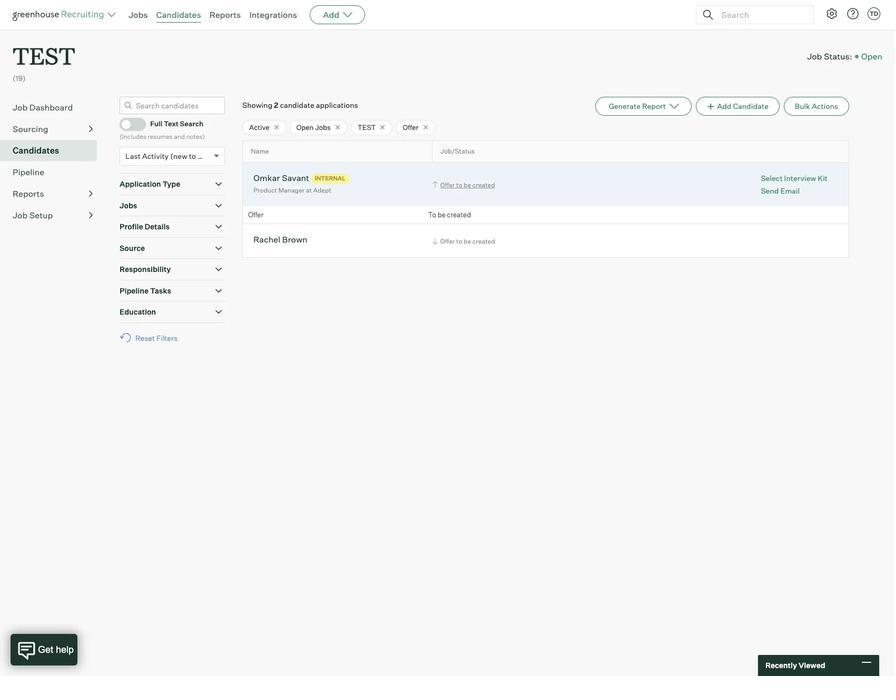 Task type: vqa. For each thing, say whether or not it's contained in the screenshot.
Clear Selection field
no



Task type: locate. For each thing, give the bounding box(es) containing it.
generate report button
[[595, 97, 692, 116]]

1 horizontal spatial open
[[861, 51, 882, 61]]

1 vertical spatial open
[[296, 123, 314, 132]]

jobs
[[129, 9, 148, 20], [315, 123, 331, 132], [120, 201, 137, 210]]

application
[[120, 180, 161, 189]]

0 vertical spatial open
[[861, 51, 882, 61]]

full
[[150, 120, 162, 128]]

notes)
[[186, 133, 205, 140]]

full text search (includes resumes and notes)
[[120, 120, 205, 140]]

viewed
[[799, 662, 825, 671]]

1 vertical spatial test
[[358, 123, 376, 132]]

recently viewed
[[765, 662, 825, 671]]

to left old)
[[189, 152, 196, 161]]

job left setup
[[13, 210, 28, 221]]

to
[[189, 152, 196, 161], [456, 181, 462, 189], [456, 238, 462, 246]]

be right to
[[438, 211, 446, 219]]

0 horizontal spatial pipeline
[[13, 167, 44, 177]]

job
[[807, 51, 822, 61], [13, 102, 28, 113], [13, 210, 28, 221]]

open jobs
[[296, 123, 331, 132]]

candidates link up pipeline link
[[13, 144, 93, 157]]

created
[[472, 181, 495, 189], [447, 211, 471, 219], [472, 238, 495, 246]]

1 vertical spatial reports link
[[13, 187, 93, 200]]

omkar savant link
[[253, 173, 309, 185]]

0 horizontal spatial candidates link
[[13, 144, 93, 157]]

job left status:
[[807, 51, 822, 61]]

showing 2 candidate applications
[[242, 100, 358, 109]]

Search text field
[[719, 7, 804, 22]]

job for job dashboard
[[13, 102, 28, 113]]

0 vertical spatial to
[[189, 152, 196, 161]]

2 vertical spatial to
[[456, 238, 462, 246]]

to down the to be created
[[456, 238, 462, 246]]

application type
[[120, 180, 180, 189]]

to be created
[[428, 211, 471, 219]]

send
[[761, 186, 779, 195]]

1 vertical spatial offer to be created link
[[431, 237, 498, 247]]

test link
[[13, 30, 75, 73]]

be up the to be created
[[464, 181, 471, 189]]

1 vertical spatial reports
[[13, 188, 44, 199]]

0 horizontal spatial add
[[323, 9, 339, 20]]

0 horizontal spatial reports link
[[13, 187, 93, 200]]

old)
[[198, 152, 211, 161]]

candidates link
[[156, 9, 201, 20], [13, 144, 93, 157]]

td button
[[866, 5, 882, 22]]

offer to be created up the to be created
[[440, 181, 495, 189]]

filters
[[156, 334, 178, 343]]

bulk actions
[[795, 102, 838, 110]]

reports link up job setup link
[[13, 187, 93, 200]]

reports left integrations link
[[209, 9, 241, 20]]

open down showing 2 candidate applications on the left top of page
[[296, 123, 314, 132]]

(includes
[[120, 133, 146, 140]]

candidate
[[733, 102, 768, 110]]

last activity (new to old) option
[[125, 152, 211, 161]]

2 offer to be created from the top
[[440, 238, 495, 246]]

0 vertical spatial test
[[13, 40, 75, 71]]

reports link
[[209, 9, 241, 20], [13, 187, 93, 200]]

pipeline
[[13, 167, 44, 177], [120, 286, 149, 295]]

reports up job setup
[[13, 188, 44, 199]]

1 horizontal spatial candidates
[[156, 9, 201, 20]]

to
[[428, 211, 436, 219]]

internal
[[315, 175, 346, 182]]

candidates right jobs 'link'
[[156, 9, 201, 20]]

1 vertical spatial offer to be created
[[440, 238, 495, 246]]

pipeline down sourcing
[[13, 167, 44, 177]]

1 horizontal spatial add
[[717, 102, 731, 110]]

reports link left integrations link
[[209, 9, 241, 20]]

0 vertical spatial reports
[[209, 9, 241, 20]]

1 vertical spatial pipeline
[[120, 286, 149, 295]]

1 vertical spatial to
[[456, 181, 462, 189]]

email
[[780, 186, 800, 195]]

reports
[[209, 9, 241, 20], [13, 188, 44, 199]]

td button
[[868, 7, 880, 20]]

to up the to be created
[[456, 181, 462, 189]]

offer to be created link up the to be created
[[431, 180, 498, 190]]

offer to be created link
[[431, 180, 498, 190], [431, 237, 498, 247]]

integrations
[[249, 9, 297, 20]]

0 vertical spatial pipeline
[[13, 167, 44, 177]]

offer to be created link down the to be created
[[431, 237, 498, 247]]

offer to be created
[[440, 181, 495, 189], [440, 238, 495, 246]]

0 horizontal spatial test
[[13, 40, 75, 71]]

1 vertical spatial add
[[717, 102, 731, 110]]

job dashboard
[[13, 102, 73, 113]]

profile
[[120, 222, 143, 231]]

brown
[[282, 235, 307, 245]]

at
[[306, 187, 312, 195]]

0 vertical spatial offer to be created link
[[431, 180, 498, 190]]

1 horizontal spatial test
[[358, 123, 376, 132]]

bulk
[[795, 102, 810, 110]]

add candidate
[[717, 102, 768, 110]]

add inside popup button
[[323, 9, 339, 20]]

job for job setup
[[13, 210, 28, 221]]

0 vertical spatial add
[[323, 9, 339, 20]]

adept
[[313, 187, 331, 195]]

send email link
[[761, 186, 828, 196]]

1 vertical spatial candidates
[[13, 145, 59, 156]]

reset filters
[[135, 334, 178, 343]]

select interview kit send email
[[761, 174, 828, 195]]

1 vertical spatial job
[[13, 102, 28, 113]]

0 horizontal spatial open
[[296, 123, 314, 132]]

pipeline up education
[[120, 286, 149, 295]]

offer
[[403, 123, 419, 132], [440, 181, 455, 189], [248, 211, 264, 219], [440, 238, 455, 246]]

job up sourcing
[[13, 102, 28, 113]]

0 horizontal spatial candidates
[[13, 145, 59, 156]]

1 horizontal spatial pipeline
[[120, 286, 149, 295]]

and
[[174, 133, 185, 140]]

test up (19)
[[13, 40, 75, 71]]

checkmark image
[[124, 120, 132, 127]]

offer to be created down the to be created
[[440, 238, 495, 246]]

responsibility
[[120, 265, 171, 274]]

omkar savant
[[253, 173, 309, 183]]

jobs link
[[129, 9, 148, 20]]

kit
[[818, 174, 828, 183]]

2 vertical spatial job
[[13, 210, 28, 221]]

1 vertical spatial jobs
[[315, 123, 331, 132]]

be down the to be created
[[464, 238, 471, 246]]

candidates link right jobs 'link'
[[156, 9, 201, 20]]

test down applications
[[358, 123, 376, 132]]

0 vertical spatial job
[[807, 51, 822, 61]]

0 vertical spatial candidates link
[[156, 9, 201, 20]]

0 vertical spatial reports link
[[209, 9, 241, 20]]

0 horizontal spatial reports
[[13, 188, 44, 199]]

report
[[642, 102, 666, 110]]

candidates down sourcing
[[13, 145, 59, 156]]

bulk actions link
[[784, 97, 849, 116]]

profile details
[[120, 222, 170, 231]]

open right status:
[[861, 51, 882, 61]]

omkar
[[253, 173, 280, 183]]

0 vertical spatial offer to be created
[[440, 181, 495, 189]]



Task type: describe. For each thing, give the bounding box(es) containing it.
to for 2nd offer to be created link from the bottom
[[456, 181, 462, 189]]

job setup
[[13, 210, 53, 221]]

test for test (19)
[[13, 40, 75, 71]]

manager
[[278, 187, 305, 195]]

greenhouse recruiting image
[[13, 8, 107, 21]]

2 vertical spatial created
[[472, 238, 495, 246]]

reset filters button
[[120, 329, 183, 348]]

add for add candidate
[[717, 102, 731, 110]]

1 vertical spatial candidates link
[[13, 144, 93, 157]]

to for 2nd offer to be created link
[[456, 238, 462, 246]]

generate report
[[609, 102, 666, 110]]

tasks
[[150, 286, 171, 295]]

job setup link
[[13, 209, 93, 222]]

1 vertical spatial created
[[447, 211, 471, 219]]

name
[[251, 148, 269, 156]]

savant
[[282, 173, 309, 183]]

search
[[180, 120, 203, 128]]

0 vertical spatial jobs
[[129, 9, 148, 20]]

job for job status:
[[807, 51, 822, 61]]

generate
[[609, 102, 641, 110]]

rachel brown link
[[253, 235, 307, 247]]

applications
[[316, 100, 358, 109]]

pipeline link
[[13, 166, 93, 178]]

reset
[[135, 334, 155, 343]]

sourcing
[[13, 124, 48, 134]]

job status:
[[807, 51, 852, 61]]

1 offer to be created from the top
[[440, 181, 495, 189]]

sourcing link
[[13, 123, 93, 135]]

last
[[125, 152, 141, 161]]

integrations link
[[249, 9, 297, 20]]

2 vertical spatial be
[[464, 238, 471, 246]]

pipeline for pipeline tasks
[[120, 286, 149, 295]]

last activity (new to old)
[[125, 152, 211, 161]]

td
[[870, 10, 878, 17]]

actions
[[812, 102, 838, 110]]

candidate
[[280, 100, 314, 109]]

details
[[145, 222, 170, 231]]

open for open
[[861, 51, 882, 61]]

add for add
[[323, 9, 339, 20]]

rachel brown
[[253, 235, 307, 245]]

recently
[[765, 662, 797, 671]]

interview
[[784, 174, 816, 183]]

1 vertical spatial be
[[438, 211, 446, 219]]

select
[[761, 174, 783, 183]]

1 horizontal spatial reports
[[209, 9, 241, 20]]

(19)
[[13, 74, 26, 83]]

job dashboard link
[[13, 101, 93, 114]]

add candidate link
[[696, 97, 780, 116]]

candidate reports are now available! apply filters and select "view in app" element
[[595, 97, 692, 116]]

dashboard
[[29, 102, 73, 113]]

select interview kit link
[[761, 173, 828, 184]]

0 vertical spatial created
[[472, 181, 495, 189]]

showing
[[242, 100, 272, 109]]

2 offer to be created link from the top
[[431, 237, 498, 247]]

1 horizontal spatial reports link
[[209, 9, 241, 20]]

open for open jobs
[[296, 123, 314, 132]]

add button
[[310, 5, 365, 24]]

pipeline tasks
[[120, 286, 171, 295]]

status:
[[824, 51, 852, 61]]

0 vertical spatial be
[[464, 181, 471, 189]]

test for test
[[358, 123, 376, 132]]

test (19)
[[13, 40, 75, 83]]

Search candidates field
[[120, 97, 225, 114]]

product
[[253, 187, 277, 195]]

resumes
[[148, 133, 173, 140]]

2 vertical spatial jobs
[[120, 201, 137, 210]]

1 horizontal spatial candidates link
[[156, 9, 201, 20]]

rachel
[[253, 235, 280, 245]]

type
[[162, 180, 180, 189]]

education
[[120, 308, 156, 317]]

setup
[[29, 210, 53, 221]]

1 offer to be created link from the top
[[431, 180, 498, 190]]

pipeline for pipeline
[[13, 167, 44, 177]]

(new
[[170, 152, 187, 161]]

source
[[120, 244, 145, 253]]

job/status
[[440, 148, 475, 156]]

active
[[249, 123, 269, 132]]

0 vertical spatial candidates
[[156, 9, 201, 20]]

2
[[274, 100, 278, 109]]

activity
[[142, 152, 169, 161]]

product manager at adept
[[253, 187, 331, 195]]

text
[[164, 120, 179, 128]]

configure image
[[826, 7, 838, 20]]



